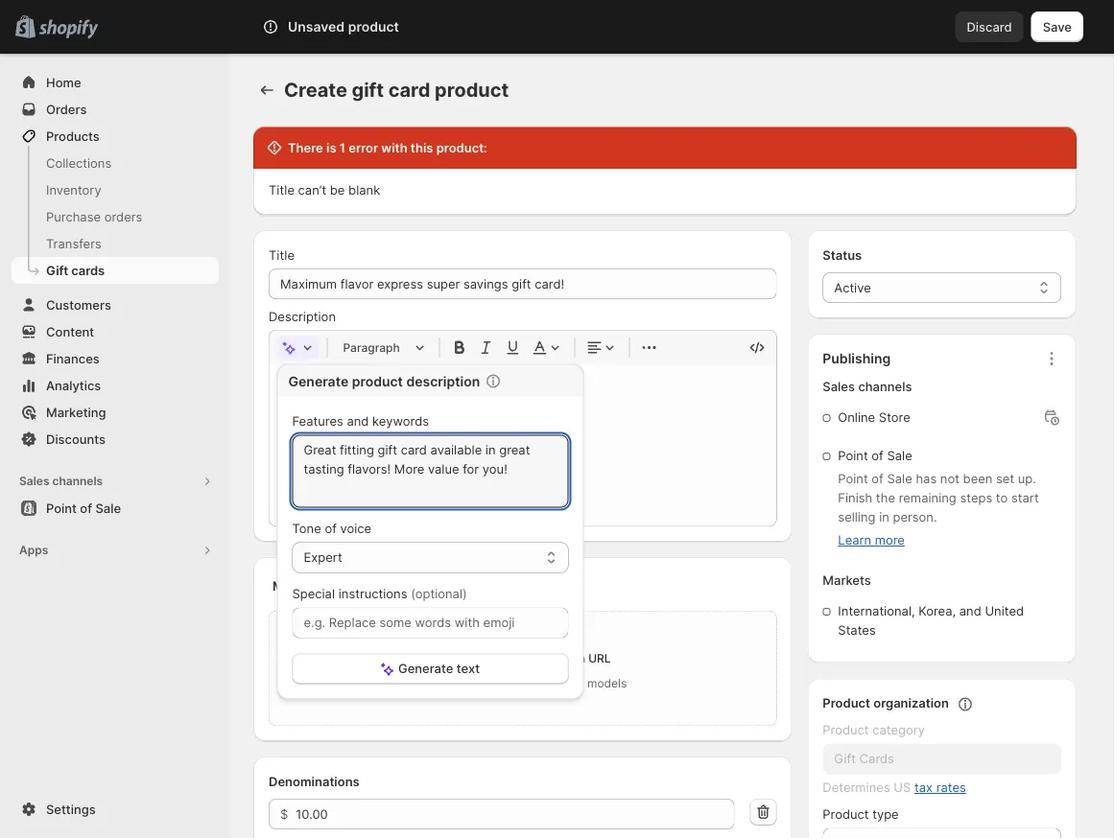 Task type: vqa. For each thing, say whether or not it's contained in the screenshot.
ADD PRODUCTS group
no



Task type: locate. For each thing, give the bounding box(es) containing it.
0 vertical spatial and
[[347, 414, 369, 429]]

1 vertical spatial channels
[[52, 475, 103, 489]]

1 horizontal spatial and
[[960, 604, 982, 619]]

product
[[823, 696, 871, 711], [823, 723, 869, 738], [823, 808, 869, 823]]

0 horizontal spatial channels
[[52, 475, 103, 489]]

channels up store
[[859, 380, 912, 395]]

keywords
[[373, 414, 429, 429]]

point
[[838, 449, 868, 464], [838, 472, 868, 487], [46, 501, 77, 516]]

0 horizontal spatial and
[[347, 414, 369, 429]]

discard
[[967, 19, 1012, 34]]

marketing link
[[12, 399, 219, 426]]

sales down the discounts
[[19, 475, 49, 489]]

Product category text field
[[823, 744, 1062, 775]]

product down product organization
[[823, 723, 869, 738]]

text
[[457, 662, 480, 677]]

point of sale has not been set up. finish the remaining steps to start selling in person. learn more
[[838, 472, 1039, 548]]

product down paragraph "dropdown button"
[[352, 373, 403, 390]]

gift cards
[[46, 263, 105, 278]]

1 product from the top
[[823, 696, 871, 711]]

models
[[587, 677, 627, 691]]

expert
[[304, 551, 342, 565]]

2 vertical spatial product
[[352, 373, 403, 390]]

generate up accepts
[[398, 662, 453, 677]]

of down the sales channels button
[[80, 501, 92, 516]]

category
[[873, 723, 925, 738]]

0 horizontal spatial sales
[[19, 475, 49, 489]]

title can't be blank
[[269, 182, 380, 197]]

product for product type
[[823, 808, 869, 823]]

title
[[269, 182, 295, 197], [269, 248, 295, 263]]

generate
[[288, 373, 349, 390], [398, 662, 453, 677]]

2 vertical spatial sale
[[95, 501, 121, 516]]

with
[[381, 140, 408, 155]]

markets
[[823, 574, 871, 588]]

1 title from the top
[[269, 182, 295, 197]]

publishing
[[823, 351, 891, 367]]

product up product category
[[823, 696, 871, 711]]

channels inside button
[[52, 475, 103, 489]]

online
[[838, 410, 876, 425]]

unsaved product
[[288, 19, 399, 35]]

1 vertical spatial generate
[[398, 662, 453, 677]]

0 vertical spatial title
[[269, 182, 295, 197]]

accepts images, videos, or 3d models
[[419, 677, 627, 691]]

features and keywords
[[292, 414, 429, 429]]

2 title from the top
[[269, 248, 295, 263]]

point of sale link
[[12, 495, 219, 522]]

product for unsaved product
[[348, 19, 399, 35]]

sales channels inside button
[[19, 475, 103, 489]]

search
[[303, 19, 344, 34]]

title up 'description'
[[269, 248, 295, 263]]

0 horizontal spatial sales channels
[[19, 475, 103, 489]]

Features and keywords text field
[[292, 435, 569, 508]]

description
[[406, 373, 480, 390]]

sale
[[887, 449, 913, 464], [887, 472, 913, 487], [95, 501, 121, 516]]

2 vertical spatial point
[[46, 501, 77, 516]]

there is 1 error with this product:
[[288, 140, 488, 155]]

discard button
[[956, 12, 1024, 42]]

not
[[941, 472, 960, 487]]

point up "apps" at the left
[[46, 501, 77, 516]]

generate text
[[398, 662, 480, 677]]

sales
[[823, 380, 855, 395], [19, 475, 49, 489]]

1 vertical spatial product
[[435, 78, 509, 102]]

product down determines
[[823, 808, 869, 823]]

person.
[[893, 510, 937, 525]]

title for title
[[269, 248, 295, 263]]

1 horizontal spatial generate
[[398, 662, 453, 677]]

sale down store
[[887, 449, 913, 464]]

orders link
[[12, 96, 219, 123]]

paragraph
[[343, 341, 400, 355]]

set
[[996, 472, 1015, 487]]

from
[[560, 652, 586, 666]]

1 vertical spatial sale
[[887, 472, 913, 487]]

accepts
[[419, 677, 463, 691]]

and right features
[[347, 414, 369, 429]]

1 vertical spatial sales
[[19, 475, 49, 489]]

finances
[[46, 351, 100, 366]]

0 vertical spatial channels
[[859, 380, 912, 395]]

generate inside generate text button
[[398, 662, 453, 677]]

generate for generate product description
[[288, 373, 349, 390]]

sale up the
[[887, 472, 913, 487]]

more
[[875, 533, 905, 548]]

1 vertical spatial product
[[823, 723, 869, 738]]

2 vertical spatial product
[[823, 808, 869, 823]]

generate text button
[[292, 654, 569, 685]]

transfers link
[[12, 230, 219, 257]]

0 vertical spatial generate
[[288, 373, 349, 390]]

e.g. Replace some words with emoji text field
[[292, 608, 569, 639]]

product up 'product:' in the top of the page
[[435, 78, 509, 102]]

add
[[535, 652, 557, 666]]

determines
[[823, 781, 890, 796]]

2 product from the top
[[823, 723, 869, 738]]

1 horizontal spatial point of sale
[[838, 449, 913, 464]]

instructions
[[339, 587, 408, 602]]

card
[[389, 78, 430, 102]]

0 vertical spatial product
[[348, 19, 399, 35]]

special instructions (optional)
[[292, 587, 467, 602]]

1 vertical spatial point of sale
[[46, 501, 121, 516]]

and
[[347, 414, 369, 429], [960, 604, 982, 619]]

1 vertical spatial point
[[838, 472, 868, 487]]

status
[[823, 248, 862, 263]]

save
[[1043, 19, 1072, 34]]

1 vertical spatial title
[[269, 248, 295, 263]]

1 vertical spatial and
[[960, 604, 982, 619]]

sales channels button
[[12, 468, 219, 495]]

channels down the discounts
[[52, 475, 103, 489]]

paragraph button
[[335, 336, 431, 359]]

products
[[46, 129, 100, 144]]

product type
[[823, 808, 899, 823]]

generate up features
[[288, 373, 349, 390]]

$ text field
[[296, 800, 735, 830]]

sales channels
[[823, 380, 912, 395], [19, 475, 103, 489]]

1 horizontal spatial channels
[[859, 380, 912, 395]]

and right 'korea,'
[[960, 604, 982, 619]]

3 product from the top
[[823, 808, 869, 823]]

1 vertical spatial sales channels
[[19, 475, 103, 489]]

Title text field
[[269, 269, 777, 299]]

home
[[46, 75, 81, 90]]

point of sale down online store
[[838, 449, 913, 464]]

sale inside button
[[95, 501, 121, 516]]

title for title can't be blank
[[269, 182, 295, 197]]

sales channels down the discounts
[[19, 475, 103, 489]]

description
[[269, 309, 336, 324]]

of right tone
[[325, 522, 337, 537]]

point down the "online"
[[838, 449, 868, 464]]

of up the
[[872, 472, 884, 487]]

point up finish
[[838, 472, 868, 487]]

point of sale down the sales channels button
[[46, 501, 121, 516]]

this
[[411, 140, 433, 155]]

sale down the sales channels button
[[95, 501, 121, 516]]

unsaved
[[288, 19, 345, 35]]

type
[[873, 808, 899, 823]]

and inside the international, korea, and united states
[[960, 604, 982, 619]]

sales channels down publishing
[[823, 380, 912, 395]]

organization
[[874, 696, 949, 711]]

1 horizontal spatial sales
[[823, 380, 855, 395]]

new
[[488, 652, 512, 666]]

0 horizontal spatial point of sale
[[46, 501, 121, 516]]

finances link
[[12, 346, 219, 372]]

0 vertical spatial point of sale
[[838, 449, 913, 464]]

1
[[340, 140, 346, 155]]

sales inside button
[[19, 475, 49, 489]]

sales down publishing
[[823, 380, 855, 395]]

0 vertical spatial product
[[823, 696, 871, 711]]

analytics
[[46, 378, 101, 393]]

shopify image
[[39, 20, 98, 39]]

product
[[348, 19, 399, 35], [435, 78, 509, 102], [352, 373, 403, 390]]

0 vertical spatial sales channels
[[823, 380, 912, 395]]

0 horizontal spatial generate
[[288, 373, 349, 390]]

1 horizontal spatial sales channels
[[823, 380, 912, 395]]

product right search
[[348, 19, 399, 35]]

korea,
[[919, 604, 956, 619]]

product for generate product description
[[352, 373, 403, 390]]

home link
[[12, 69, 219, 96]]

title left can't
[[269, 182, 295, 197]]

product category
[[823, 723, 925, 738]]



Task type: describe. For each thing, give the bounding box(es) containing it.
us
[[894, 781, 911, 796]]

online store
[[838, 410, 911, 425]]

settings link
[[12, 797, 219, 824]]

learn more link
[[838, 533, 905, 548]]

determines us tax rates
[[823, 781, 966, 796]]

images,
[[466, 677, 509, 691]]

point of sale button
[[0, 495, 230, 522]]

settings
[[46, 802, 96, 817]]

remaining
[[899, 491, 957, 506]]

gift
[[46, 263, 68, 278]]

error
[[349, 140, 378, 155]]

finish
[[838, 491, 873, 506]]

product for product organization
[[823, 696, 871, 711]]

tax
[[915, 781, 933, 796]]

$
[[280, 807, 288, 822]]

upload new button
[[435, 646, 523, 673]]

steps
[[960, 491, 993, 506]]

create
[[284, 78, 347, 102]]

inventory
[[46, 182, 101, 197]]

in
[[879, 510, 890, 525]]

be
[[330, 182, 345, 197]]

gift cards link
[[12, 257, 219, 284]]

tone
[[292, 522, 321, 537]]

of inside point of sale has not been set up. finish the remaining steps to start selling in person. learn more
[[872, 472, 884, 487]]

collections link
[[12, 150, 219, 177]]

orders
[[104, 209, 142, 224]]

been
[[963, 472, 993, 487]]

search button
[[272, 12, 828, 42]]

of down online store
[[872, 449, 884, 464]]

add from url
[[535, 652, 611, 666]]

product:
[[436, 140, 488, 155]]

the
[[876, 491, 896, 506]]

product for product category
[[823, 723, 869, 738]]

point inside button
[[46, 501, 77, 516]]

selling
[[838, 510, 876, 525]]

can't
[[298, 182, 326, 197]]

customers
[[46, 298, 111, 312]]

product organization
[[823, 696, 949, 711]]

generate product description
[[288, 373, 480, 390]]

marketing
[[46, 405, 106, 420]]

0 vertical spatial point
[[838, 449, 868, 464]]

purchase orders link
[[12, 204, 219, 230]]

up.
[[1018, 472, 1037, 487]]

point inside point of sale has not been set up. finish the remaining steps to start selling in person. learn more
[[838, 472, 868, 487]]

international, korea, and united states
[[838, 604, 1024, 638]]

point of sale inside button
[[46, 501, 121, 516]]

tone of voice
[[292, 522, 372, 537]]

special
[[292, 587, 335, 602]]

learn
[[838, 533, 872, 548]]

create gift card product
[[284, 78, 509, 102]]

inventory link
[[12, 177, 219, 204]]

save button
[[1032, 12, 1084, 42]]

active
[[834, 280, 871, 295]]

0 vertical spatial sales
[[823, 380, 855, 395]]

collections
[[46, 156, 112, 170]]

0 vertical spatial sale
[[887, 449, 913, 464]]

videos,
[[512, 677, 551, 691]]

apps button
[[12, 538, 219, 564]]

tax rates link
[[915, 781, 966, 796]]

or
[[554, 677, 565, 691]]

generate for generate text
[[398, 662, 453, 677]]

voice
[[340, 522, 372, 537]]

upload
[[446, 652, 485, 666]]

states
[[838, 623, 876, 638]]

analytics link
[[12, 372, 219, 399]]

of inside button
[[80, 501, 92, 516]]

there
[[288, 140, 323, 155]]

orders
[[46, 102, 87, 117]]

purchase orders
[[46, 209, 142, 224]]

gift
[[352, 78, 384, 102]]

blank
[[349, 182, 380, 197]]

media
[[273, 579, 310, 594]]

upload new
[[446, 652, 512, 666]]

start
[[1012, 491, 1039, 506]]

content link
[[12, 319, 219, 346]]

discounts
[[46, 432, 106, 447]]

Product type text field
[[823, 829, 1062, 839]]

store
[[879, 410, 911, 425]]

transfers
[[46, 236, 102, 251]]

features
[[292, 414, 343, 429]]

has
[[916, 472, 937, 487]]

rates
[[937, 781, 966, 796]]

apps
[[19, 544, 48, 558]]

sale inside point of sale has not been set up. finish the remaining steps to start selling in person. learn more
[[887, 472, 913, 487]]

is
[[326, 140, 337, 155]]

(optional)
[[411, 587, 467, 602]]



